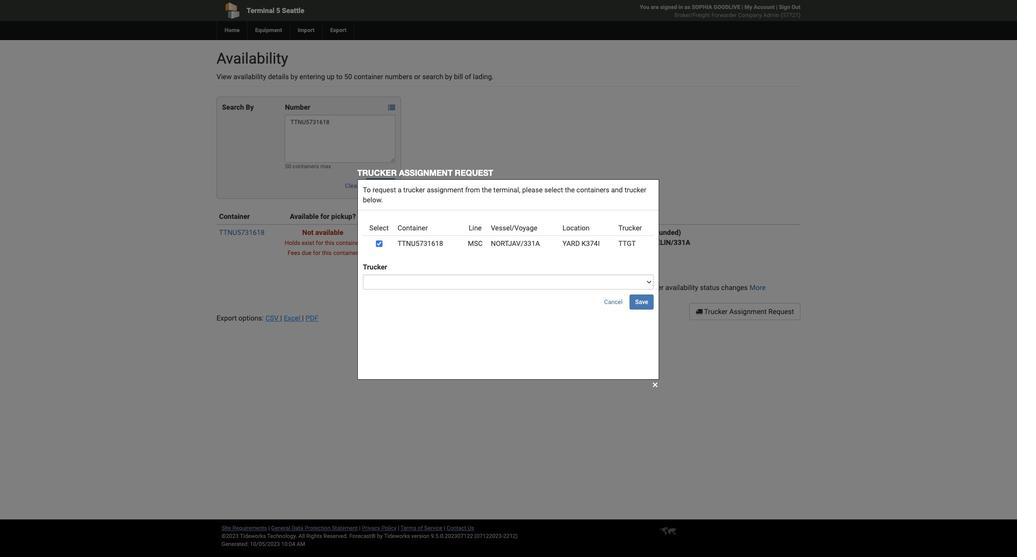 Task type: describe. For each thing, give the bounding box(es) containing it.
satisfied thru: 10/05/2023
[[442, 289, 526, 297]]

you
[[640, 4, 650, 11]]

am
[[297, 542, 305, 548]]

max
[[321, 164, 331, 170]]

equipment
[[255, 27, 282, 34]]

sign
[[780, 4, 791, 11]]

search
[[423, 73, 444, 81]]

rights
[[307, 534, 322, 540]]

thru:
[[471, 289, 487, 297]]

bill
[[454, 73, 463, 81]]

northern
[[605, 239, 642, 247]]

truck image
[[696, 309, 703, 316]]

| left sign
[[777, 4, 778, 11]]

company
[[739, 12, 763, 19]]

site requirements | general data protection statement | privacy policy | terms of service | contact us ©2023 tideworks technology. all rights reserved. forecast® by tideworks version 9.5.0.202307122 (07122023-2212) generated: 10/05/2023 10:04 am
[[222, 526, 518, 548]]

10/05/2023 inside the site requirements | general data protection statement | privacy policy | terms of service | contact us ©2023 tideworks technology. all rights reserved. forecast® by tideworks version 9.5.0.202307122 (07122023-2212) generated: 10/05/2023 10:04 am
[[250, 542, 280, 548]]

1 vertical spatial for
[[316, 240, 324, 247]]

me
[[605, 284, 615, 292]]

not
[[303, 229, 314, 237]]

home
[[225, 27, 240, 34]]

terminal
[[247, 7, 275, 15]]

customs release status : cleared line release status : released
[[442, 229, 552, 247]]

(57721)
[[782, 12, 801, 19]]

©2023 tideworks
[[222, 534, 266, 540]]

requirements
[[233, 526, 267, 532]]

privacy policy link
[[362, 526, 397, 532]]

goodlive
[[714, 4, 741, 11]]

of inside the site requirements | general data protection statement | privacy policy | terms of service | contact us ©2023 tideworks technology. all rights reserved. forecast® by tideworks version 9.5.0.202307122 (07122023-2212) generated: 10/05/2023 10:04 am
[[418, 526, 423, 532]]

available
[[290, 213, 319, 221]]

contact
[[447, 526, 467, 532]]

broker/freight
[[675, 12, 711, 19]]

due
[[302, 250, 312, 257]]

clear
[[345, 183, 359, 190]]

export link
[[322, 21, 354, 40]]

tideworks
[[384, 534, 410, 540]]

options:
[[239, 315, 264, 323]]

container
[[219, 213, 250, 221]]

out
[[792, 4, 801, 11]]

my
[[745, 4, 753, 11]]

2 horizontal spatial by
[[445, 73, 453, 81]]

number
[[285, 103, 310, 111]]

lading.
[[473, 73, 494, 81]]

service
[[425, 526, 443, 532]]

not available holds exist for this container fees due for this container
[[285, 229, 361, 257]]

more
[[750, 284, 766, 292]]

reserved.
[[324, 534, 348, 540]]

| up "forecast®"
[[359, 526, 361, 532]]

javelin/331a
[[644, 239, 691, 247]]

export for export options: csv | excel | pdf
[[217, 315, 237, 323]]

dry
[[387, 240, 398, 247]]

(grounded)
[[646, 229, 682, 237]]

: left released
[[503, 239, 505, 247]]

location : yard k374i (grounded) ves/voy: northern javelin/331a
[[576, 229, 691, 247]]

by
[[246, 103, 254, 111]]

containers
[[293, 164, 319, 170]]

signed
[[661, 4, 678, 11]]

0 vertical spatial for
[[321, 213, 330, 221]]

to
[[337, 73, 343, 81]]

home link
[[217, 21, 247, 40]]

required
[[576, 269, 603, 277]]

general data protection statement link
[[271, 526, 358, 532]]

released
[[507, 239, 540, 247]]

account
[[754, 4, 775, 11]]

all
[[299, 534, 305, 540]]

as
[[685, 4, 691, 11]]

export options: csv | excel | pdf
[[217, 315, 319, 323]]

request inside button
[[769, 308, 795, 316]]

privacy
[[362, 526, 380, 532]]

csv link
[[266, 315, 281, 323]]

email me when container availability status changes more
[[586, 284, 766, 292]]

trucker assignment request inside button
[[703, 308, 795, 316]]

40'
[[378, 240, 386, 247]]

| up '9.5.0.202307122'
[[444, 526, 446, 532]]

1 vertical spatial availability
[[666, 284, 699, 292]]

k374i
[[626, 229, 644, 237]]

: left none at the right top of the page
[[638, 269, 639, 277]]

0 horizontal spatial request
[[455, 168, 494, 178]]

or
[[415, 73, 421, 81]]

container
[[400, 240, 432, 247]]

fees
[[288, 250, 300, 257]]

0 vertical spatial status
[[498, 229, 518, 237]]

up
[[327, 73, 335, 81]]

assignment inside button
[[730, 308, 767, 316]]

1 vertical spatial release
[[457, 239, 481, 247]]

statement
[[332, 526, 358, 532]]

0 vertical spatial assignment
[[399, 168, 453, 178]]

ves/voy:
[[576, 239, 604, 247]]

holds
[[285, 240, 301, 247]]

csv
[[266, 315, 279, 323]]

cleared
[[522, 229, 552, 237]]

0 vertical spatial trucker assignment request
[[358, 168, 494, 178]]

trucker assignment request button
[[690, 304, 801, 321]]

1 vertical spatial this
[[322, 250, 332, 257]]

50 containers max
[[285, 164, 331, 170]]

search by
[[222, 103, 254, 111]]



Task type: locate. For each thing, give the bounding box(es) containing it.
1 vertical spatial trucker
[[705, 308, 728, 316]]

pdf
[[306, 315, 319, 323]]

Number text field
[[285, 115, 396, 163]]

1 horizontal spatial of
[[465, 73, 472, 81]]

1 vertical spatial 10/05/2023
[[250, 542, 280, 548]]

0 vertical spatial availability
[[234, 73, 266, 81]]

accessory
[[605, 269, 638, 277]]

export
[[330, 27, 347, 34], [217, 315, 237, 323]]

release right customs at left
[[472, 229, 496, 237]]

export down terminal 5 seattle link
[[330, 27, 347, 34]]

none
[[641, 269, 660, 277]]

50 right to
[[345, 73, 352, 81]]

0 vertical spatial 10/05/2023
[[488, 289, 526, 297]]

(07122023-
[[475, 534, 504, 540]]

0 horizontal spatial trucker
[[358, 168, 397, 178]]

trucker inside button
[[705, 308, 728, 316]]

0 vertical spatial release
[[472, 229, 496, 237]]

1 horizontal spatial trucker
[[705, 308, 728, 316]]

1 vertical spatial request
[[769, 308, 795, 316]]

equipment link
[[247, 21, 290, 40]]

pdf link
[[306, 315, 319, 323]]

| left general
[[269, 526, 270, 532]]

trucker assignment request down more "link"
[[703, 308, 795, 316]]

exist
[[302, 240, 315, 247]]

0 vertical spatial request
[[455, 168, 494, 178]]

1 vertical spatial of
[[418, 526, 423, 532]]

search for search by
[[222, 103, 244, 111]]

9.5.0.202307122
[[431, 534, 474, 540]]

us
[[468, 526, 475, 532]]

| left my at top right
[[742, 4, 744, 11]]

availability down availability
[[234, 73, 266, 81]]

numbers
[[385, 73, 413, 81]]

by down privacy policy link
[[377, 534, 383, 540]]

1 vertical spatial status
[[483, 239, 503, 247]]

: up released
[[518, 229, 520, 237]]

0 vertical spatial 50
[[345, 73, 352, 81]]

trucker
[[358, 168, 397, 178], [705, 308, 728, 316]]

0 horizontal spatial 50
[[285, 164, 292, 170]]

40dr
[[396, 229, 414, 237]]

search inside button
[[372, 183, 390, 190]]

10/05/2023 right the thru:
[[488, 289, 526, 297]]

1 vertical spatial trucker assignment request
[[703, 308, 795, 316]]

50
[[345, 73, 352, 81], [285, 164, 292, 170]]

search button
[[366, 179, 396, 194]]

1 horizontal spatial 50
[[345, 73, 352, 81]]

1 horizontal spatial availability
[[666, 284, 699, 292]]

2 vertical spatial for
[[313, 250, 321, 257]]

export inside export link
[[330, 27, 347, 34]]

| left pdf link on the left bottom of page
[[302, 315, 304, 323]]

request
[[455, 168, 494, 178], [769, 308, 795, 316]]

| right csv at the left of page
[[281, 315, 282, 323]]

1 horizontal spatial export
[[330, 27, 347, 34]]

of up version
[[418, 526, 423, 532]]

policy
[[382, 526, 397, 532]]

of right bill on the left
[[465, 73, 472, 81]]

export for export
[[330, 27, 347, 34]]

view
[[217, 73, 232, 81]]

ttnu5731618
[[219, 229, 265, 237]]

0 horizontal spatial export
[[217, 315, 237, 323]]

terms of service link
[[401, 526, 443, 532]]

view availability details by entering up to 50 container numbers or search by bill of lading.
[[217, 73, 494, 81]]

availability left status
[[666, 284, 699, 292]]

status up released
[[498, 229, 518, 237]]

search right clear in the left top of the page
[[372, 183, 390, 190]]

0 vertical spatial this
[[325, 240, 335, 247]]

1 vertical spatial assignment
[[730, 308, 767, 316]]

1 horizontal spatial 10/05/2023
[[488, 289, 526, 297]]

1 horizontal spatial trucker assignment request
[[703, 308, 795, 316]]

by inside the site requirements | general data protection statement | privacy policy | terms of service | contact us ©2023 tideworks technology. all rights reserved. forecast® by tideworks version 9.5.0.202307122 (07122023-2212) generated: 10/05/2023 10:04 am
[[377, 534, 383, 540]]

None checkbox
[[576, 285, 582, 291]]

0 vertical spatial search
[[222, 103, 244, 111]]

status
[[701, 284, 720, 292]]

of
[[465, 73, 472, 81], [418, 526, 423, 532]]

1 horizontal spatial request
[[769, 308, 795, 316]]

for
[[321, 213, 330, 221], [316, 240, 324, 247], [313, 250, 321, 257]]

terms
[[401, 526, 417, 532]]

data
[[292, 526, 304, 532]]

details
[[268, 73, 289, 81]]

customs
[[442, 229, 470, 237]]

show list image
[[388, 105, 396, 112]]

release down customs at left
[[457, 239, 481, 247]]

satisfied
[[442, 289, 469, 297]]

forecast®
[[350, 534, 376, 540]]

: left yard
[[603, 229, 605, 237]]

0 horizontal spatial of
[[418, 526, 423, 532]]

changes
[[722, 284, 748, 292]]

excel
[[284, 315, 301, 323]]

when
[[616, 284, 633, 292]]

0 horizontal spatial search
[[222, 103, 244, 111]]

available for pickup?
[[290, 213, 356, 221]]

search for search
[[372, 183, 390, 190]]

search left by in the top of the page
[[222, 103, 244, 111]]

entering
[[300, 73, 325, 81]]

container
[[354, 73, 384, 81], [336, 240, 361, 247], [333, 250, 358, 257], [635, 284, 664, 292]]

2212)
[[504, 534, 518, 540]]

excel link
[[284, 315, 302, 323]]

1 horizontal spatial by
[[377, 534, 383, 540]]

0 vertical spatial of
[[465, 73, 472, 81]]

1 horizontal spatial search
[[372, 183, 390, 190]]

generated:
[[222, 542, 249, 548]]

contact us link
[[447, 526, 475, 532]]

: inside location : yard k374i (grounded) ves/voy: northern javelin/331a
[[603, 229, 605, 237]]

site requirements link
[[222, 526, 267, 532]]

availability
[[217, 50, 288, 67]]

0 horizontal spatial availability
[[234, 73, 266, 81]]

general
[[271, 526, 291, 532]]

10:04
[[281, 542, 295, 548]]

you are signed in as sophia goodlive | my account | sign out broker/freight forwarder company admin (57721)
[[640, 4, 801, 19]]

this right due at the top of page
[[322, 250, 332, 257]]

for right exist
[[316, 240, 324, 247]]

5
[[276, 7, 281, 15]]

trucker up search button
[[358, 168, 397, 178]]

location
[[576, 229, 603, 237]]

status left released
[[483, 239, 503, 247]]

1 horizontal spatial assignment
[[730, 308, 767, 316]]

40dr 40' dry container
[[378, 229, 432, 247]]

pickup?
[[332, 213, 356, 221]]

import link
[[290, 21, 322, 40]]

for up the "available"
[[321, 213, 330, 221]]

0 horizontal spatial by
[[291, 73, 298, 81]]

0 horizontal spatial assignment
[[399, 168, 453, 178]]

10/05/2023 down the technology.
[[250, 542, 280, 548]]

| up "tideworks"
[[398, 526, 400, 532]]

by right details
[[291, 73, 298, 81]]

site
[[222, 526, 231, 532]]

by left bill on the left
[[445, 73, 453, 81]]

clear button
[[340, 179, 365, 194]]

available
[[316, 229, 344, 237]]

0 horizontal spatial trucker assignment request
[[358, 168, 494, 178]]

:
[[518, 229, 520, 237], [603, 229, 605, 237], [503, 239, 505, 247], [638, 269, 639, 277]]

protection
[[305, 526, 331, 532]]

export left the options:
[[217, 315, 237, 323]]

this down the "available"
[[325, 240, 335, 247]]

trucker assignment request up search button
[[358, 168, 494, 178]]

import
[[298, 27, 315, 34]]

0 vertical spatial export
[[330, 27, 347, 34]]

email
[[586, 284, 603, 292]]

in
[[679, 4, 684, 11]]

1 vertical spatial 50
[[285, 164, 292, 170]]

0 vertical spatial trucker
[[358, 168, 397, 178]]

trucker right truck icon
[[705, 308, 728, 316]]

0 horizontal spatial 10/05/2023
[[250, 542, 280, 548]]

assignment
[[399, 168, 453, 178], [730, 308, 767, 316]]

50 left containers
[[285, 164, 292, 170]]

technology.
[[267, 534, 297, 540]]

for right due at the top of page
[[313, 250, 321, 257]]

are
[[651, 4, 659, 11]]

1 vertical spatial search
[[372, 183, 390, 190]]

1 vertical spatial export
[[217, 315, 237, 323]]



Task type: vqa. For each thing, say whether or not it's contained in the screenshot.
Show List icon
yes



